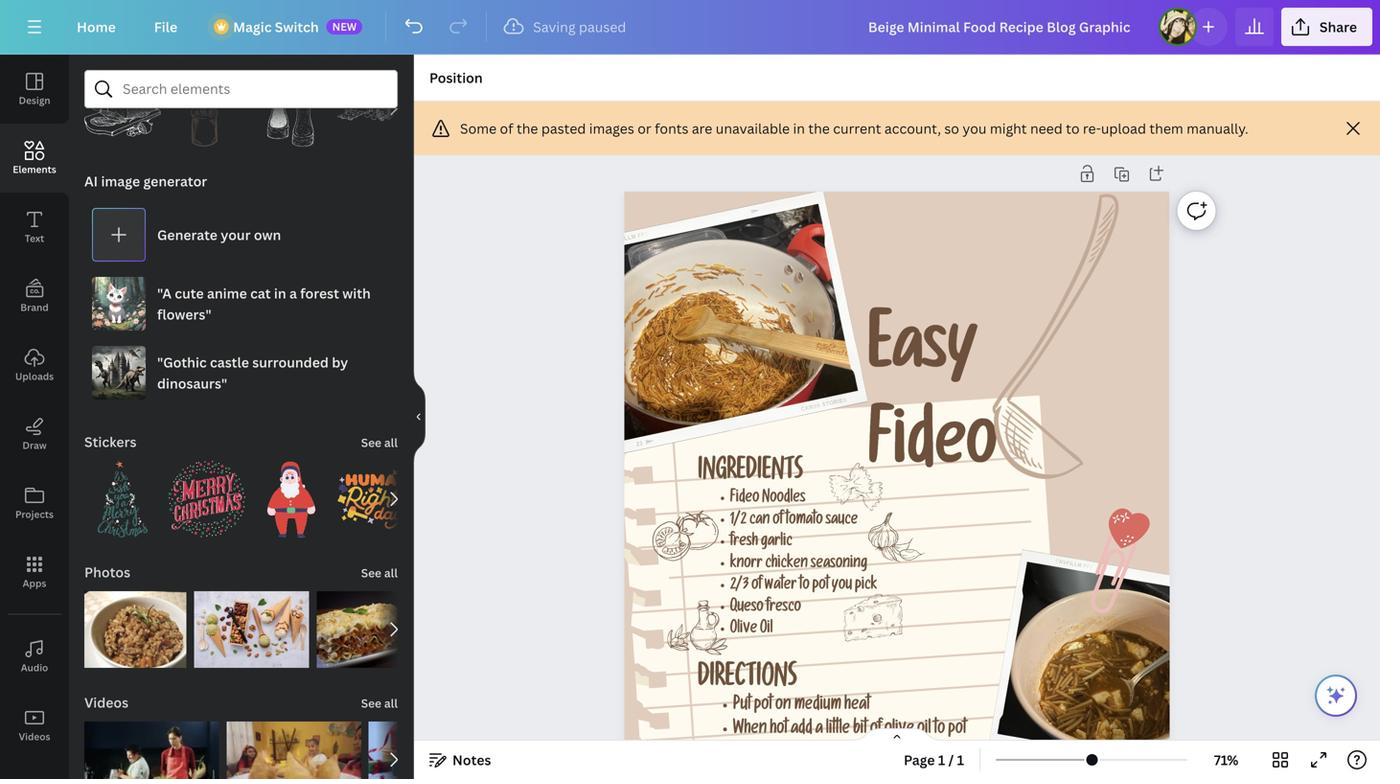 Task type: vqa. For each thing, say whether or not it's contained in the screenshot.
Illustration of Butterfly image
no



Task type: describe. For each thing, give the bounding box(es) containing it.
pasted
[[541, 119, 586, 138]]

2/3
[[730, 579, 749, 595]]

photos
[[84, 563, 130, 581]]

brand button
[[0, 262, 69, 331]]

home
[[77, 18, 116, 36]]

page
[[904, 751, 935, 769]]

account,
[[885, 119, 941, 138]]

in inside '"a cute anime cat in a forest with flowers"'
[[274, 284, 286, 302]]

see all for photos
[[361, 565, 398, 581]]

1/2
[[730, 513, 747, 530]]

put pot on medium heat when hot add a little bit of olive oil to pot
[[733, 698, 967, 739]]

by
[[332, 353, 348, 371]]

fresh
[[730, 535, 758, 551]]

see all button for videos
[[359, 683, 400, 722]]

draw button
[[0, 400, 69, 469]]

see for photos
[[361, 565, 382, 581]]

when
[[733, 722, 767, 739]]

see all button for photos
[[359, 553, 400, 591]]

generate
[[157, 226, 218, 244]]

elements button
[[0, 124, 69, 193]]

share button
[[1281, 8, 1373, 46]]

with
[[342, 284, 371, 302]]

stickers button
[[82, 423, 138, 461]]

draw
[[22, 439, 47, 452]]

cat
[[250, 284, 271, 302]]

switch
[[275, 18, 319, 36]]

2 vertical spatial pot
[[948, 722, 967, 739]]

2 untitled media image from the left
[[194, 591, 309, 668]]

design
[[19, 94, 50, 107]]

1 horizontal spatial videos
[[84, 693, 129, 712]]

apps button
[[0, 538, 69, 607]]

oil
[[760, 622, 773, 639]]

/
[[949, 751, 954, 769]]

all for photos
[[384, 565, 398, 581]]

upload
[[1101, 119, 1146, 138]]

photos button
[[82, 553, 132, 591]]

"gothic
[[157, 353, 207, 371]]

oil
[[917, 722, 931, 739]]

water
[[765, 579, 797, 595]]

are
[[692, 119, 712, 138]]

cute
[[175, 284, 204, 302]]

1 1 from the left
[[938, 751, 945, 769]]

noodles
[[762, 491, 806, 508]]

uploads
[[15, 370, 54, 383]]

castle
[[210, 353, 249, 371]]

saving
[[533, 18, 576, 36]]

saving paused
[[533, 18, 626, 36]]

olive
[[885, 722, 914, 739]]

position button
[[422, 62, 490, 93]]

laddle icon image
[[930, 187, 1230, 502]]

a inside '"a cute anime cat in a forest with flowers"'
[[289, 284, 297, 302]]

forest
[[300, 284, 339, 302]]

design button
[[0, 55, 69, 124]]

olive oil hand drawn image
[[668, 601, 728, 655]]

chicken
[[765, 557, 808, 573]]

text button
[[0, 193, 69, 262]]

uploads button
[[0, 331, 69, 400]]

home link
[[61, 8, 131, 46]]

text
[[25, 232, 44, 245]]

see for stickers
[[361, 435, 382, 450]]

unavailable
[[716, 119, 790, 138]]

flowers"
[[157, 305, 211, 323]]

queso
[[730, 600, 764, 617]]

see all for stickers
[[361, 435, 398, 450]]

surrounded
[[252, 353, 329, 371]]

fideo for fideo
[[868, 416, 997, 488]]

1 untitled media image from the left
[[84, 591, 186, 668]]

generator
[[143, 172, 207, 190]]

own
[[254, 226, 281, 244]]

Search elements search field
[[123, 71, 359, 107]]

Design title text field
[[853, 8, 1151, 46]]

projects
[[15, 508, 54, 521]]

apps
[[23, 577, 46, 590]]

71% button
[[1195, 745, 1258, 775]]

file button
[[139, 8, 193, 46]]

fresco
[[766, 600, 801, 617]]

can
[[750, 513, 770, 530]]

audio
[[21, 661, 48, 674]]

stickers
[[84, 433, 137, 451]]

medium
[[794, 698, 842, 715]]

0 vertical spatial you
[[963, 119, 987, 138]]

0 vertical spatial in
[[793, 119, 805, 138]]

pot inside fideo noodles 1/2 can of tomato sauce fresh garlic knorr chicken seasoning 2/3 of water to pot you pick queso fresco olive oil
[[812, 579, 829, 595]]

share
[[1320, 18, 1357, 36]]

videos inside side panel tab list
[[19, 730, 50, 743]]

so
[[944, 119, 959, 138]]

page 1 / 1
[[904, 751, 964, 769]]

"a cute anime cat in a forest with flowers"
[[157, 284, 371, 323]]

audio button
[[0, 622, 69, 691]]

canva assistant image
[[1325, 684, 1348, 707]]

some of the pasted images or fonts are unavailable in the current account, so you might need to re-upload them manually.
[[460, 119, 1249, 138]]

0 vertical spatial to
[[1066, 119, 1080, 138]]



Task type: locate. For each thing, give the bounding box(es) containing it.
3 see all button from the top
[[359, 683, 400, 722]]

1 see from the top
[[361, 435, 382, 450]]

sauce
[[826, 513, 858, 530]]

projects button
[[0, 469, 69, 538]]

notes button
[[422, 745, 499, 775]]

1 horizontal spatial fideo
[[868, 416, 997, 488]]

all
[[384, 435, 398, 450], [384, 565, 398, 581], [384, 695, 398, 711]]

2 vertical spatial see
[[361, 695, 382, 711]]

fideo noodles 1/2 can of tomato sauce fresh garlic knorr chicken seasoning 2/3 of water to pot you pick queso fresco olive oil
[[730, 491, 878, 639]]

on
[[776, 698, 791, 715]]

0 vertical spatial see
[[361, 435, 382, 450]]

to right water
[[800, 579, 810, 595]]

videos button right audio "button"
[[82, 683, 130, 722]]

easy
[[868, 321, 978, 392]]

heat
[[844, 698, 870, 715]]

1 horizontal spatial videos button
[[82, 683, 130, 722]]

0 horizontal spatial the
[[517, 119, 538, 138]]

0 vertical spatial fideo
[[868, 416, 997, 488]]

to right the oil
[[934, 722, 945, 739]]

1 horizontal spatial 1
[[957, 751, 964, 769]]

0 horizontal spatial fideo
[[730, 491, 760, 508]]

1 vertical spatial in
[[274, 284, 286, 302]]

1 vertical spatial see all
[[361, 565, 398, 581]]

0 vertical spatial videos
[[84, 693, 129, 712]]

videos button down audio at the bottom
[[0, 691, 69, 760]]

1 see all from the top
[[361, 435, 398, 450]]

file
[[154, 18, 178, 36]]

main menu bar
[[0, 0, 1380, 55]]

pot down seasoning
[[812, 579, 829, 595]]

ingredients
[[698, 461, 803, 488]]

1 the from the left
[[517, 119, 538, 138]]

pot left on
[[754, 698, 773, 715]]

of right 2/3
[[752, 579, 762, 595]]

ai image generator
[[84, 172, 207, 190]]

elements
[[13, 163, 56, 176]]

2 vertical spatial see all
[[361, 695, 398, 711]]

2 horizontal spatial pot
[[948, 722, 967, 739]]

1 vertical spatial all
[[384, 565, 398, 581]]

1 see all button from the top
[[359, 423, 400, 461]]

1 vertical spatial videos
[[19, 730, 50, 743]]

1 vertical spatial a
[[816, 722, 823, 739]]

the left pasted at the left of page
[[517, 119, 538, 138]]

fideo inside fideo noodles 1/2 can of tomato sauce fresh garlic knorr chicken seasoning 2/3 of water to pot you pick queso fresco olive oil
[[730, 491, 760, 508]]

3 see from the top
[[361, 695, 382, 711]]

1 left /
[[938, 751, 945, 769]]

show pages image
[[851, 727, 943, 743]]

current
[[833, 119, 881, 138]]

1 horizontal spatial to
[[934, 722, 945, 739]]

3 untitled media image from the left
[[317, 591, 432, 668]]

"a
[[157, 284, 172, 302]]

see all button for stickers
[[359, 423, 400, 461]]

2 see all button from the top
[[359, 553, 400, 591]]

image
[[101, 172, 140, 190]]

position
[[429, 69, 483, 87]]

magic switch
[[233, 18, 319, 36]]

to
[[1066, 119, 1080, 138], [800, 579, 810, 595], [934, 722, 945, 739]]

ai
[[84, 172, 98, 190]]

you inside fideo noodles 1/2 can of tomato sauce fresh garlic knorr chicken seasoning 2/3 of water to pot you pick queso fresco olive oil
[[832, 579, 852, 595]]

0 vertical spatial pot
[[812, 579, 829, 595]]

generate your own
[[157, 226, 281, 244]]

2 1 from the left
[[957, 751, 964, 769]]

3 see all from the top
[[361, 695, 398, 711]]

2 horizontal spatial to
[[1066, 119, 1080, 138]]

a inside put pot on medium heat when hot add a little bit of olive oil to pot
[[816, 722, 823, 739]]

1 vertical spatial fideo
[[730, 491, 760, 508]]

to inside put pot on medium heat when hot add a little bit of olive oil to pot
[[934, 722, 945, 739]]

of right bit
[[870, 722, 882, 739]]

1 horizontal spatial in
[[793, 119, 805, 138]]

pick
[[855, 579, 878, 595]]

1 horizontal spatial untitled media image
[[194, 591, 309, 668]]

0 horizontal spatial 1
[[938, 751, 945, 769]]

new
[[332, 19, 357, 34]]

1 horizontal spatial a
[[816, 722, 823, 739]]

2 horizontal spatial untitled media image
[[317, 591, 432, 668]]

videos button
[[82, 683, 130, 722], [0, 691, 69, 760]]

notes
[[452, 751, 491, 769]]

fideo for fideo noodles 1/2 can of tomato sauce fresh garlic knorr chicken seasoning 2/3 of water to pot you pick queso fresco olive oil
[[730, 491, 760, 508]]

2 vertical spatial to
[[934, 722, 945, 739]]

0 horizontal spatial in
[[274, 284, 286, 302]]

or
[[638, 119, 652, 138]]

2 all from the top
[[384, 565, 398, 581]]

see all
[[361, 435, 398, 450], [361, 565, 398, 581], [361, 695, 398, 711]]

1 horizontal spatial the
[[808, 119, 830, 138]]

0 vertical spatial all
[[384, 435, 398, 450]]

magic
[[233, 18, 272, 36]]

0 vertical spatial see all button
[[359, 423, 400, 461]]

manually.
[[1187, 119, 1249, 138]]

a
[[289, 284, 297, 302], [816, 722, 823, 739]]

1 vertical spatial see all button
[[359, 553, 400, 591]]

dinosaurs"
[[157, 374, 227, 393]]

71%
[[1214, 751, 1239, 769]]

bit
[[853, 722, 867, 739]]

3 all from the top
[[384, 695, 398, 711]]

farfalle pasta illustration image
[[829, 463, 883, 511]]

see all for videos
[[361, 695, 398, 711]]

olive
[[730, 622, 758, 639]]

little
[[826, 722, 850, 739]]

pot
[[812, 579, 829, 595], [754, 698, 773, 715], [948, 722, 967, 739]]

in right cat
[[274, 284, 286, 302]]

1 all from the top
[[384, 435, 398, 450]]

brand
[[20, 301, 49, 314]]

"gothic castle surrounded by dinosaurs"
[[157, 353, 348, 393]]

1 horizontal spatial you
[[963, 119, 987, 138]]

saving paused status
[[495, 15, 636, 38]]

your
[[221, 226, 251, 244]]

side panel tab list
[[0, 55, 69, 779]]

to inside fideo noodles 1/2 can of tomato sauce fresh garlic knorr chicken seasoning 2/3 of water to pot you pick queso fresco olive oil
[[800, 579, 810, 595]]

1 vertical spatial see
[[361, 565, 382, 581]]

1 vertical spatial pot
[[754, 698, 773, 715]]

0 vertical spatial see all
[[361, 435, 398, 450]]

a right add
[[816, 722, 823, 739]]

might
[[990, 119, 1027, 138]]

a left forest
[[289, 284, 297, 302]]

see for videos
[[361, 695, 382, 711]]

all for videos
[[384, 695, 398, 711]]

2 see all from the top
[[361, 565, 398, 581]]

2 vertical spatial see all button
[[359, 683, 400, 722]]

0 horizontal spatial a
[[289, 284, 297, 302]]

some
[[460, 119, 497, 138]]

put
[[733, 698, 751, 715]]

1 vertical spatial to
[[800, 579, 810, 595]]

need
[[1030, 119, 1063, 138]]

0 horizontal spatial you
[[832, 579, 852, 595]]

0 horizontal spatial videos button
[[0, 691, 69, 760]]

group
[[169, 70, 245, 147], [169, 450, 245, 538], [253, 450, 330, 538], [84, 461, 161, 538], [337, 461, 414, 538], [84, 580, 186, 668], [194, 580, 309, 668], [317, 591, 432, 668], [84, 710, 219, 779], [227, 710, 361, 779], [369, 722, 503, 779]]

tomato
[[786, 513, 823, 530]]

in right unavailable
[[793, 119, 805, 138]]

2 the from the left
[[808, 119, 830, 138]]

the left "current"
[[808, 119, 830, 138]]

rustic restaurant element. image
[[169, 70, 245, 147]]

knorr
[[730, 557, 763, 573]]

1 right /
[[957, 751, 964, 769]]

add
[[791, 722, 813, 739]]

of right some
[[500, 119, 513, 138]]

garlic
[[761, 535, 793, 551]]

1 horizontal spatial pot
[[812, 579, 829, 595]]

0 vertical spatial a
[[289, 284, 297, 302]]

all for stickers
[[384, 435, 398, 450]]

them
[[1150, 119, 1183, 138]]

directions
[[698, 667, 797, 696]]

untitled media image
[[84, 591, 186, 668], [194, 591, 309, 668], [317, 591, 432, 668]]

anime
[[207, 284, 247, 302]]

seasoning
[[811, 557, 868, 573]]

you
[[963, 119, 987, 138], [832, 579, 852, 595]]

2 vertical spatial all
[[384, 695, 398, 711]]

images
[[589, 119, 634, 138]]

you right the so
[[963, 119, 987, 138]]

paused
[[579, 18, 626, 36]]

fideo
[[868, 416, 997, 488], [730, 491, 760, 508]]

0 horizontal spatial pot
[[754, 698, 773, 715]]

1 vertical spatial you
[[832, 579, 852, 595]]

2 see from the top
[[361, 565, 382, 581]]

0 horizontal spatial to
[[800, 579, 810, 595]]

to left re-
[[1066, 119, 1080, 138]]

of inside put pot on medium heat when hot add a little bit of olive oil to pot
[[870, 722, 882, 739]]

of right can
[[773, 513, 783, 530]]

pot up /
[[948, 722, 967, 739]]

re-
[[1083, 119, 1101, 138]]

1
[[938, 751, 945, 769], [957, 751, 964, 769]]

0 horizontal spatial videos
[[19, 730, 50, 743]]

hide image
[[413, 371, 426, 463]]

0 horizontal spatial untitled media image
[[84, 591, 186, 668]]

you down seasoning
[[832, 579, 852, 595]]



